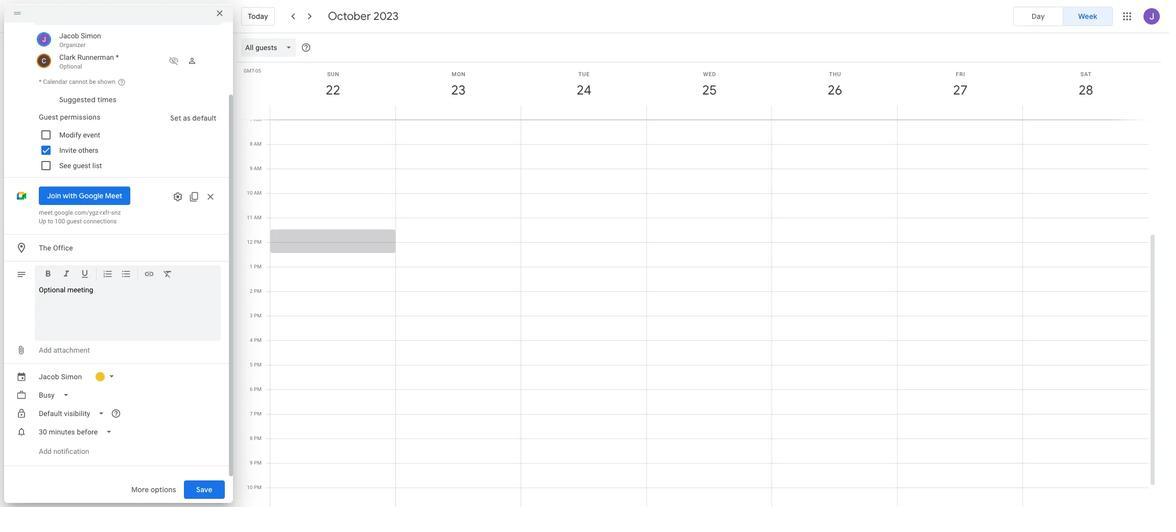 Task type: locate. For each thing, give the bounding box(es) containing it.
optional
[[59, 63, 82, 70], [39, 286, 66, 294]]

pm right 3
[[254, 313, 262, 318]]

*
[[116, 53, 119, 61], [39, 78, 41, 85]]

with
[[63, 191, 77, 200]]

underline image
[[80, 269, 90, 281]]

remove formatting image
[[163, 269, 173, 281]]

optional down bold image
[[39, 286, 66, 294]]

7
[[250, 117, 253, 122], [250, 411, 253, 417]]

bulleted list image
[[121, 269, 131, 281]]

1 horizontal spatial *
[[116, 53, 119, 61]]

attachment
[[53, 346, 90, 354]]

4
[[250, 337, 253, 343]]

pm for 10 pm
[[254, 485, 262, 490]]

jacob down add attachment button
[[39, 373, 59, 381]]

to
[[48, 218, 53, 225]]

add attachment button
[[35, 341, 94, 359]]

the
[[39, 244, 51, 252]]

0 vertical spatial 7
[[250, 117, 253, 122]]

24 column header
[[521, 62, 647, 120]]

11
[[247, 215, 253, 220]]

mon 23
[[451, 71, 466, 99]]

1 vertical spatial guest
[[67, 218, 82, 225]]

grid
[[237, 33, 1157, 507]]

8 for 8 pm
[[250, 436, 253, 441]]

8 for 8 am
[[250, 141, 253, 147]]

9 pm from the top
[[254, 436, 262, 441]]

simon up organizer
[[81, 32, 101, 40]]

am up 8 am at the top left
[[254, 117, 262, 122]]

jacob
[[59, 32, 79, 40], [39, 373, 59, 381]]

1 vertical spatial 9
[[250, 460, 253, 466]]

1 vertical spatial 7
[[250, 411, 253, 417]]

0 vertical spatial 8
[[250, 141, 253, 147]]

10 for 10 pm
[[247, 485, 253, 490]]

9 am
[[250, 166, 262, 171]]

pm right 6 at the left of the page
[[254, 386, 262, 392]]

10 for 10 am
[[247, 190, 253, 196]]

27
[[953, 82, 967, 99]]

thu
[[829, 71, 842, 78]]

10 pm
[[247, 485, 262, 490]]

1 9 from the top
[[250, 166, 253, 171]]

gmt-05
[[244, 68, 261, 74]]

permissions
[[60, 113, 101, 121]]

8 up 9 am
[[250, 141, 253, 147]]

thu 26
[[827, 71, 842, 99]]

organizer
[[59, 41, 86, 49]]

am right 11
[[254, 215, 262, 220]]

optional down 'clark'
[[59, 63, 82, 70]]

0 vertical spatial 10
[[247, 190, 253, 196]]

0 vertical spatial optional
[[59, 63, 82, 70]]

0 vertical spatial add
[[39, 346, 52, 354]]

0 vertical spatial guest
[[73, 162, 91, 170]]

1 10 from the top
[[247, 190, 253, 196]]

add left attachment
[[39, 346, 52, 354]]

jacob inside jacob simon organizer
[[59, 32, 79, 40]]

3
[[250, 313, 253, 318]]

optional inside text box
[[39, 286, 66, 294]]

26 column header
[[772, 62, 898, 120]]

pm right 1
[[254, 264, 262, 269]]

2 8 from the top
[[250, 436, 253, 441]]

3 am from the top
[[254, 166, 262, 171]]

october
[[328, 9, 371, 24]]

invite others
[[59, 146, 99, 154]]

am for 11 am
[[254, 215, 262, 220]]

2 10 from the top
[[247, 485, 253, 490]]

3 pm from the top
[[254, 288, 262, 294]]

5 am from the top
[[254, 215, 262, 220]]

23
[[451, 82, 465, 99]]

8
[[250, 141, 253, 147], [250, 436, 253, 441]]

join with google meet link
[[39, 187, 130, 205]]

pm right 12
[[254, 239, 262, 245]]

3 pm
[[250, 313, 262, 318]]

2 add from the top
[[39, 447, 52, 455]]

1 vertical spatial optional
[[39, 286, 66, 294]]

8 down 7 pm on the left of page
[[250, 436, 253, 441]]

0 horizontal spatial jacob
[[39, 373, 59, 381]]

list
[[92, 162, 102, 170]]

0 vertical spatial jacob
[[59, 32, 79, 40]]

clark runnerman, optional tree item
[[35, 51, 221, 72]]

10 down 9 pm
[[247, 485, 253, 490]]

7 pm from the top
[[254, 386, 262, 392]]

7 for 7 am
[[250, 117, 253, 122]]

simon down attachment
[[61, 373, 82, 381]]

suggested
[[59, 95, 96, 104]]

1 7 from the top
[[250, 117, 253, 122]]

add for add attachment
[[39, 346, 52, 354]]

Description text field
[[39, 286, 217, 337]]

pm
[[254, 239, 262, 245], [254, 264, 262, 269], [254, 288, 262, 294], [254, 313, 262, 318], [254, 337, 262, 343], [254, 362, 262, 368], [254, 386, 262, 392], [254, 411, 262, 417], [254, 436, 262, 441], [254, 460, 262, 466], [254, 485, 262, 490]]

join with google meet
[[47, 191, 122, 200]]

* calendar cannot be shown
[[39, 78, 115, 85]]

guest down meet.google.com/ygz-
[[67, 218, 82, 225]]

1 am from the top
[[254, 117, 262, 122]]

pm for 1 pm
[[254, 264, 262, 269]]

meet
[[105, 191, 122, 200]]

0 vertical spatial 9
[[250, 166, 253, 171]]

5 pm
[[250, 362, 262, 368]]

set as default button
[[166, 109, 221, 127]]

pm down 7 pm on the left of page
[[254, 436, 262, 441]]

connections
[[83, 218, 117, 225]]

4 pm from the top
[[254, 313, 262, 318]]

8 pm from the top
[[254, 411, 262, 417]]

bold image
[[43, 269, 53, 281]]

8 pm
[[250, 436, 262, 441]]

pm down 9 pm
[[254, 485, 262, 490]]

clark
[[59, 53, 76, 61]]

0 vertical spatial *
[[116, 53, 119, 61]]

1 add from the top
[[39, 346, 52, 354]]

0 horizontal spatial *
[[39, 78, 41, 85]]

am down 8 am at the top left
[[254, 166, 262, 171]]

google
[[79, 191, 103, 200]]

add for add notification
[[39, 447, 52, 455]]

28
[[1078, 82, 1093, 99]]

9
[[250, 166, 253, 171], [250, 460, 253, 466]]

10 up 11
[[247, 190, 253, 196]]

simon inside jacob simon organizer
[[81, 32, 101, 40]]

9 up the 10 am
[[250, 166, 253, 171]]

pm right "4"
[[254, 337, 262, 343]]

pm right the '5'
[[254, 362, 262, 368]]

1 horizontal spatial jacob
[[59, 32, 79, 40]]

be
[[89, 78, 96, 85]]

1 vertical spatial 10
[[247, 485, 253, 490]]

am for 8 am
[[254, 141, 262, 147]]

see
[[59, 162, 71, 170]]

1 vertical spatial jacob
[[39, 373, 59, 381]]

pm right 2
[[254, 288, 262, 294]]

6 pm from the top
[[254, 362, 262, 368]]

the office button
[[35, 239, 221, 257]]

2 pm from the top
[[254, 264, 262, 269]]

saturday, october 28 element
[[1075, 79, 1098, 102]]

7 down 6 at the left of the page
[[250, 411, 253, 417]]

grid containing 22
[[237, 33, 1157, 507]]

2023
[[374, 9, 399, 24]]

9 up 10 pm
[[250, 460, 253, 466]]

1 vertical spatial 8
[[250, 436, 253, 441]]

pm down 6 pm
[[254, 411, 262, 417]]

guest inside group
[[73, 162, 91, 170]]

am
[[254, 117, 262, 122], [254, 141, 262, 147], [254, 166, 262, 171], [254, 190, 262, 196], [254, 215, 262, 220]]

option group
[[1014, 7, 1113, 26]]

* left calendar
[[39, 78, 41, 85]]

optional meeting
[[39, 286, 93, 294]]

1 vertical spatial add
[[39, 447, 52, 455]]

11 pm from the top
[[254, 485, 262, 490]]

option group containing day
[[1014, 7, 1113, 26]]

jacob for jacob simon organizer
[[59, 32, 79, 40]]

* down jacob simon, organizer tree item
[[116, 53, 119, 61]]

7 am
[[250, 117, 262, 122]]

11 am
[[247, 215, 262, 220]]

am up 9 am
[[254, 141, 262, 147]]

jacob up organizer
[[59, 32, 79, 40]]

2 am from the top
[[254, 141, 262, 147]]

add left the notification
[[39, 447, 52, 455]]

pm for 2 pm
[[254, 288, 262, 294]]

formatting options toolbar
[[35, 265, 221, 287]]

pm for 9 pm
[[254, 460, 262, 466]]

up
[[39, 218, 46, 225]]

10 am
[[247, 190, 262, 196]]

25
[[702, 82, 716, 99]]

Day radio
[[1014, 7, 1064, 26]]

am down 9 am
[[254, 190, 262, 196]]

2 7 from the top
[[250, 411, 253, 417]]

tuesday, october 24 element
[[572, 79, 596, 102]]

tue
[[579, 71, 590, 78]]

the office
[[39, 244, 73, 252]]

october 2023
[[328, 9, 399, 24]]

9 for 9 am
[[250, 166, 253, 171]]

guest left list
[[73, 162, 91, 170]]

guest
[[73, 162, 91, 170], [67, 218, 82, 225]]

4 am from the top
[[254, 190, 262, 196]]

None field
[[241, 38, 300, 57], [35, 386, 77, 404], [35, 404, 113, 423], [35, 423, 120, 441], [241, 38, 300, 57], [35, 386, 77, 404], [35, 404, 113, 423], [35, 423, 120, 441]]

1 pm from the top
[[254, 239, 262, 245]]

guest permissions
[[39, 113, 101, 121]]

guests invited to this event. tree
[[35, 29, 221, 72]]

10 pm from the top
[[254, 460, 262, 466]]

0 vertical spatial simon
[[81, 32, 101, 40]]

2 9 from the top
[[250, 460, 253, 466]]

meeting
[[67, 286, 93, 294]]

group
[[35, 109, 221, 173]]

pm down the "8 pm"
[[254, 460, 262, 466]]

optional inside clark runnerman * optional
[[59, 63, 82, 70]]

5 pm from the top
[[254, 337, 262, 343]]

1 8 from the top
[[250, 141, 253, 147]]

1 vertical spatial simon
[[61, 373, 82, 381]]

italic image
[[61, 269, 72, 281]]

7 up 8 am at the top left
[[250, 117, 253, 122]]

am for 7 am
[[254, 117, 262, 122]]

simon for jacob simon organizer
[[81, 32, 101, 40]]



Task type: describe. For each thing, give the bounding box(es) containing it.
pm for 6 pm
[[254, 386, 262, 392]]

28 column header
[[1023, 62, 1149, 120]]

sat
[[1081, 71, 1092, 78]]

23 column header
[[395, 62, 521, 120]]

sat 28
[[1078, 71, 1093, 99]]

event
[[83, 131, 100, 139]]

day
[[1032, 12, 1045, 21]]

1 vertical spatial *
[[39, 78, 41, 85]]

2
[[250, 288, 253, 294]]

12 pm
[[247, 239, 262, 245]]

7 for 7 pm
[[250, 411, 253, 417]]

suggested times
[[59, 95, 116, 104]]

snz
[[111, 209, 121, 216]]

jacob simon, organizer tree item
[[35, 29, 221, 51]]

cannot
[[69, 78, 88, 85]]

sun 22
[[325, 71, 340, 99]]

pm for 8 pm
[[254, 436, 262, 441]]

join
[[47, 191, 61, 200]]

clark runnerman * optional
[[59, 53, 119, 70]]

as
[[183, 113, 191, 123]]

1
[[250, 264, 253, 269]]

set as default
[[170, 113, 217, 123]]

9 pm
[[250, 460, 262, 466]]

sun
[[327, 71, 340, 78]]

today button
[[241, 4, 275, 29]]

fri 27
[[953, 71, 967, 99]]

6
[[250, 386, 253, 392]]

Week radio
[[1063, 7, 1113, 26]]

meet.google.com/ygz-rxfr-snz up to 100 guest connections
[[39, 209, 121, 225]]

12
[[247, 239, 253, 245]]

22
[[325, 82, 340, 99]]

100
[[55, 218, 65, 225]]

calendar
[[43, 78, 67, 85]]

pm for 5 pm
[[254, 362, 262, 368]]

mon
[[452, 71, 466, 78]]

guest inside meet.google.com/ygz-rxfr-snz up to 100 guest connections
[[67, 218, 82, 225]]

jacob for jacob simon
[[39, 373, 59, 381]]

week
[[1079, 12, 1098, 21]]

25 column header
[[647, 62, 773, 120]]

pm for 12 pm
[[254, 239, 262, 245]]

times
[[97, 95, 116, 104]]

4 pm
[[250, 337, 262, 343]]

invite
[[59, 146, 77, 154]]

default
[[193, 113, 217, 123]]

22 column header
[[270, 62, 396, 120]]

9 for 9 pm
[[250, 460, 253, 466]]

modify event
[[59, 131, 100, 139]]

am for 10 am
[[254, 190, 262, 196]]

pm for 4 pm
[[254, 337, 262, 343]]

pm for 7 pm
[[254, 411, 262, 417]]

friday, october 27 element
[[949, 79, 973, 102]]

guest
[[39, 113, 58, 121]]

add notification
[[39, 447, 89, 455]]

27 column header
[[898, 62, 1024, 120]]

others
[[78, 146, 99, 154]]

runnerman
[[77, 53, 114, 61]]

* inside clark runnerman * optional
[[116, 53, 119, 61]]

gmt-
[[244, 68, 255, 74]]

24
[[576, 82, 591, 99]]

am for 9 am
[[254, 166, 262, 171]]

2 pm
[[250, 288, 262, 294]]

today
[[248, 12, 268, 21]]

simon for jacob simon
[[61, 373, 82, 381]]

add attachment
[[39, 346, 90, 354]]

5
[[250, 362, 253, 368]]

set
[[170, 113, 182, 123]]

1 pm
[[250, 264, 262, 269]]

6 pm
[[250, 386, 262, 392]]

wed
[[703, 71, 717, 78]]

rxfr-
[[100, 209, 111, 216]]

sunday, october 22 element
[[321, 79, 345, 102]]

group containing guest permissions
[[35, 109, 221, 173]]

see guest list
[[59, 162, 102, 170]]

pm for 3 pm
[[254, 313, 262, 318]]

notification
[[53, 447, 89, 455]]

insert link image
[[144, 269, 154, 281]]

suggested times button
[[55, 90, 120, 109]]

26
[[827, 82, 842, 99]]

modify
[[59, 131, 81, 139]]

thursday, october 26 element
[[824, 79, 847, 102]]

add notification button
[[35, 439, 93, 464]]

7 pm
[[250, 411, 262, 417]]

show schedule of clark runnerman image
[[166, 53, 182, 69]]

jacob simon organizer
[[59, 32, 101, 49]]

fri
[[956, 71, 966, 78]]

wed 25
[[702, 71, 717, 99]]

numbered list image
[[103, 269, 113, 281]]

jacob simon
[[39, 373, 82, 381]]

8 am
[[250, 141, 262, 147]]

wednesday, october 25 element
[[698, 79, 722, 102]]

tue 24
[[576, 71, 591, 99]]

meet.google.com/ygz-
[[39, 209, 100, 216]]

monday, october 23 element
[[447, 79, 470, 102]]

05
[[255, 68, 261, 74]]

shown
[[97, 78, 115, 85]]



Task type: vqa. For each thing, say whether or not it's contained in the screenshot.
Add
yes



